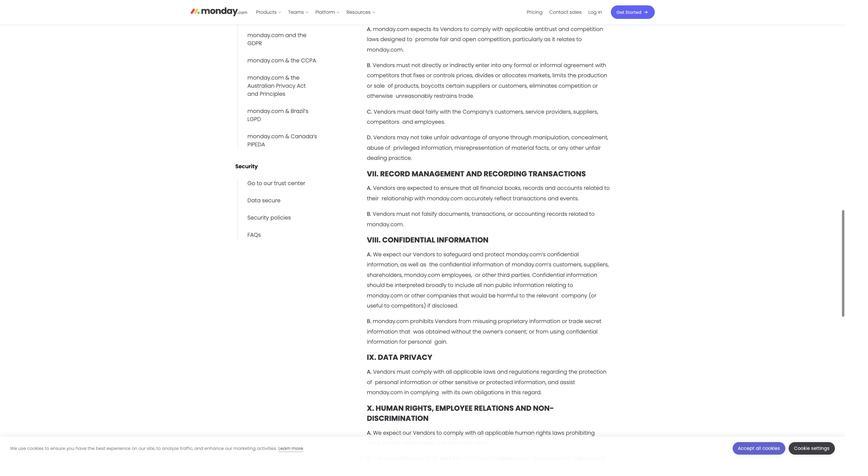 Task type: describe. For each thing, give the bounding box(es) containing it.
processors,
[[261, 6, 291, 14]]

0 vertical spatial confidential
[[547, 251, 579, 258]]

and inside monday.com and the gdpr
[[285, 31, 296, 39]]

and up protected
[[497, 368, 508, 376]]

products link
[[253, 7, 285, 18]]

or down divides
[[492, 82, 497, 90]]

monday.com inside monday.com & the australian privacy act and principles
[[247, 74, 284, 82]]

other inside 'vendors may not take unfair advantage of anyone through manipulation, concealment, abuse of  privileged information, misrepresentation of material facts, or any other unfair dealing practice.'
[[570, 144, 584, 152]]

or inside we expect our vendors to comply with all applicable human rights laws prohibiting child, forced,  indentured, or involuntary labor.
[[435, 439, 441, 447]]

1 vertical spatial confidential
[[439, 261, 471, 269]]

transactions
[[513, 195, 546, 202]]

data secure link
[[237, 196, 284, 206]]

b. for monday.com prohibits vendors from misusing proprietary information or trade secret information that  was obtained without the owner's consent; or from using confidential information for personal  gain.
[[367, 318, 373, 325]]

monday.com inside monday.com prohibits vendors from misusing proprietary information or trade secret information that  was obtained without the owner's consent; or from using confidential information for personal  gain.
[[373, 318, 409, 325]]

started
[[625, 9, 641, 15]]

records inside the vendors are expected to ensure that all financial books, records and accounts related to their  relationship with monday.com accurately reflect transactions and events.
[[523, 184, 543, 192]]

d.
[[367, 134, 373, 141]]

practice.
[[388, 154, 412, 162]]

pricing link
[[523, 7, 546, 18]]

monday.com. inside 'vendors must not falsify documents, transactions, or accounting records related to monday.com.'
[[367, 220, 404, 228]]

allocates
[[502, 72, 527, 79]]

or up the controls at the right top
[[443, 61, 448, 69]]

all inside the vendors are expected to ensure that all financial books, records and accounts related to their  relationship with monday.com accurately reflect transactions and events.
[[473, 184, 479, 192]]

monday.com & the australian privacy act and principles
[[247, 74, 306, 98]]

obligations
[[474, 389, 504, 396]]

platform link
[[312, 7, 343, 18]]

recording
[[484, 168, 527, 179]]

any inside 'vendors may not take unfair advantage of anyone through manipulation, concealment, abuse of  privileged information, misrepresentation of material facts, or any other unfair dealing practice.'
[[558, 144, 568, 152]]

a. for we expect our vendors to safeguard and protect monday.com's confidential information, as well as  the confidential information of monday.com's customers, suppliers, shareholders, monday.com employees,  or other third parties. confidential information should be interpreted broadly to include all non public information relating to monday.com or other companies that would be harmful to the relevant  company (or useful to competitors) if disclosed.
[[367, 251, 373, 258]]

vendors inside we expect our vendors to safeguard and protect monday.com's confidential information, as well as  the confidential information of monday.com's customers, suppliers, shareholders, monday.com employees,  or other third parties. confidential information should be interpreted broadly to include all non public information relating to monday.com or other companies that would be harmful to the relevant  company (or useful to competitors) if disclosed.
[[413, 251, 435, 258]]

or inside 'vendors may not take unfair advantage of anyone through manipulation, concealment, abuse of  privileged information, misrepresentation of material facts, or any other unfair dealing practice.'
[[551, 144, 557, 152]]

disclosed.
[[432, 302, 458, 310]]

related inside the vendors are expected to ensure that all financial books, records and accounts related to their  relationship with monday.com accurately reflect transactions and events.
[[584, 184, 603, 192]]

to inside 'vendors must not falsify documents, transactions, or accounting records related to monday.com.'
[[589, 210, 595, 218]]

regarding
[[541, 368, 567, 376]]

must for with
[[397, 368, 410, 376]]

suppliers, inside vendors must deal fairly with the company's customers, service providers, suppliers, competitors  and employees.
[[573, 108, 598, 116]]

& for monday.com & brazil's lgpd
[[285, 107, 289, 115]]

must for falsify
[[396, 210, 410, 218]]

vendors must comply with all applicable laws and regulations regarding the protection of  personal information or other sensitive or protected information, and assist monday.com in complying  with its own obligations in this regard.
[[367, 368, 607, 396]]

monday.com and the gdpr
[[247, 31, 306, 47]]

vendors must not falsify documents, transactions, or accounting records related to monday.com.
[[367, 210, 595, 228]]

security for security
[[235, 163, 258, 170]]

it
[[552, 35, 555, 43]]

c.
[[367, 108, 374, 116]]

pricing
[[527, 9, 542, 16]]

or up competitors)
[[404, 292, 410, 299]]

& for monday.com & the australian privacy act and principles
[[285, 74, 289, 82]]

list containing products
[[253, 0, 379, 24]]

customers, inside the "vendors must not directly or indirectly enter into any formal or informal agreement with competitors that fixes or controls prices, divides or allocates markets, limits the production or sale  of products, boycotts certain suppliers or customers, eliminates competition or otherwise  unreasonably restrains trade."
[[498, 82, 528, 90]]

or down production on the right
[[592, 82, 598, 90]]

vendors inside monday.com expects its vendors to comply with applicable antitrust and competition laws designed to  promote fair and open competition, particularly as it relates to monday.com.
[[440, 25, 462, 33]]

get
[[617, 9, 624, 15]]

x. human
[[367, 403, 404, 413]]

human
[[376, 403, 404, 413]]

we use cookies to ensure you have the best experience on our site, to analyze traffic, and enhance our marketing activities. learn more
[[10, 445, 303, 452]]

through
[[510, 134, 532, 141]]

competition inside monday.com expects its vendors to comply with applicable antitrust and competition laws designed to  promote fair and open competition, particularly as it relates to monday.com.
[[571, 25, 603, 33]]

enhance
[[204, 445, 224, 452]]

or down the into
[[495, 72, 501, 79]]

monday.com down should
[[367, 292, 403, 299]]

australian
[[247, 82, 275, 90]]

limits
[[552, 72, 566, 79]]

platform
[[315, 9, 335, 16]]

main element
[[253, 0, 655, 24]]

experience
[[107, 445, 131, 452]]

a. for monday.com expects its vendors to comply with applicable antitrust and competition laws designed to  promote fair and open competition, particularly as it relates to monday.com.
[[367, 25, 373, 33]]

ix.
[[367, 352, 376, 363]]

prohibits
[[410, 318, 433, 325]]

other down 'interpreted' at bottom
[[411, 292, 425, 299]]

principles
[[260, 90, 285, 98]]

b. for vendors must not falsify documents, transactions, or accounting records related to monday.com.
[[367, 210, 373, 218]]

other up non
[[482, 271, 496, 279]]

of inside we expect our vendors to safeguard and protect monday.com's confidential information, as well as  the confidential information of monday.com's customers, suppliers, shareholders, monday.com employees,  or other third parties. confidential information should be interpreted broadly to include all non public information relating to monday.com or other companies that would be harmful to the relevant  company (or useful to competitors) if disclosed.
[[505, 261, 510, 269]]

regard.
[[522, 389, 542, 396]]

monday.com and the gdpr link
[[237, 30, 321, 49]]

laws for prohibiting
[[552, 429, 564, 437]]

formal
[[514, 61, 531, 69]]

and right the fair at top
[[450, 35, 461, 43]]

dialog containing we use cookies to ensure you have the best experience on our site, to analyze traffic, and enhance our marketing activities.
[[0, 437, 845, 460]]

b. for vendors must not directly or indirectly enter into any formal or informal agreement with competitors that fixes or controls prices, divides or allocates markets, limits the production or sale  of products, boycotts certain suppliers or customers, eliminates competition or otherwise  unreasonably restrains trade.
[[367, 61, 373, 69]]

of down 'anyone'
[[505, 144, 510, 152]]

promote
[[415, 35, 439, 43]]

comply inside vendors must comply with all applicable laws and regulations regarding the protection of  personal information or other sensitive or protected information, and assist monday.com in complying  with its own obligations in this regard.
[[412, 368, 432, 376]]

act
[[297, 82, 306, 90]]

contact
[[549, 9, 568, 16]]

viii. confidential information
[[367, 235, 490, 245]]

monday.com logo image
[[190, 4, 247, 18]]

monday.com prohibits vendors from misusing proprietary information or trade secret information that  was obtained without the owner's consent; or from using confidential information for personal  gain.
[[367, 318, 601, 346]]

must for fairly
[[397, 108, 411, 116]]

suppliers
[[466, 82, 490, 90]]

or left trade
[[562, 318, 567, 325]]

with down 'gain.'
[[433, 368, 444, 376]]

security policies
[[247, 214, 291, 222]]

marketing
[[233, 445, 256, 452]]

informal
[[540, 61, 562, 69]]

vendors inside vendors must deal fairly with the company's customers, service providers, suppliers, competitors  and employees.
[[374, 108, 396, 116]]

0 vertical spatial be
[[386, 281, 393, 289]]

are
[[397, 184, 406, 192]]

our for go to our trust center
[[264, 180, 273, 187]]

and inside vendors must deal fairly with the company's customers, service providers, suppliers, competitors  and employees.
[[402, 118, 413, 126]]

records inside 'vendors must not falsify documents, transactions, or accounting records related to monday.com.'
[[547, 210, 567, 218]]

books,
[[505, 184, 521, 192]]

on
[[132, 445, 137, 452]]

or right consent;
[[529, 328, 534, 336]]

protected
[[486, 378, 513, 386]]

with inside we expect our vendors to comply with all applicable human rights laws prohibiting child, forced,  indentured, or involuntary labor.
[[465, 429, 476, 437]]

best
[[96, 445, 105, 452]]

we expect our vendors to comply with all applicable human rights laws prohibiting child, forced,  indentured, or involuntary labor.
[[367, 429, 595, 447]]

harmful
[[497, 292, 518, 299]]

monday.com down well
[[404, 271, 440, 279]]

the down the parties. in the bottom right of the page
[[526, 292, 535, 299]]

with inside monday.com expects its vendors to comply with applicable antitrust and competition laws designed to  promote fair and open competition, particularly as it relates to monday.com.
[[492, 25, 503, 33]]

indirectly
[[450, 61, 474, 69]]

gdpr
[[247, 39, 262, 47]]

was
[[413, 328, 424, 336]]

vendors inside vendors must comply with all applicable laws and regulations regarding the protection of  personal information or other sensitive or protected information, and assist monday.com in complying  with its own obligations in this regard.
[[373, 368, 395, 376]]

markets,
[[528, 72, 551, 79]]

secret
[[585, 318, 601, 325]]

with inside the "vendors must not directly or indirectly enter into any formal or informal agreement with competitors that fixes or controls prices, divides or allocates markets, limits the production or sale  of products, boycotts certain suppliers or customers, eliminates competition or otherwise  unreasonably restrains trade."
[[595, 61, 606, 69]]

customers, inside vendors must deal fairly with the company's customers, service providers, suppliers, competitors  and employees.
[[495, 108, 524, 116]]

laws inside vendors must comply with all applicable laws and regulations regarding the protection of  personal information or other sensitive or protected information, and assist monday.com in complying  with its own obligations in this regard.
[[483, 368, 496, 376]]

more
[[292, 445, 303, 452]]

& for monday.com & canada's pipeda
[[285, 133, 289, 140]]

cookies for all
[[762, 445, 780, 452]]

suppliers, inside we expect our vendors to safeguard and protect monday.com's confidential information, as well as  the confidential information of monday.com's customers, suppliers, shareholders, monday.com employees,  or other third parties. confidential information should be interpreted broadly to include all non public information relating to monday.com or other companies that would be harmful to the relevant  company (or useful to competitors) if disclosed.
[[584, 261, 609, 269]]

its inside monday.com expects its vendors to comply with applicable antitrust and competition laws designed to  promote fair and open competition, particularly as it relates to monday.com.
[[433, 25, 439, 33]]

vendors may not take unfair advantage of anyone through manipulation, concealment, abuse of  privileged information, misrepresentation of material facts, or any other unfair dealing practice.
[[367, 134, 608, 162]]

or up obligations
[[479, 378, 485, 386]]

other inside vendors must comply with all applicable laws and regulations regarding the protection of  personal information or other sensitive or protected information, and assist monday.com in complying  with its own obligations in this regard.
[[439, 378, 453, 386]]

1 horizontal spatial unfair
[[585, 144, 601, 152]]

monday.com inside monday.com and the gdpr
[[247, 31, 284, 39]]

1 horizontal spatial in
[[505, 389, 510, 396]]

monday.com & brazil's lgpd
[[247, 107, 308, 123]]

useful
[[367, 302, 383, 310]]

boycotts
[[421, 82, 444, 90]]

all inside vendors must comply with all applicable laws and regulations regarding the protection of  personal information or other sensitive or protected information, and assist monday.com in complying  with its own obligations in this regard.
[[446, 368, 452, 376]]

confidential inside monday.com prohibits vendors from misusing proprietary information or trade secret information that  was obtained without the owner's consent; or from using confidential information for personal  gain.
[[566, 328, 598, 336]]

of up misrepresentation
[[482, 134, 487, 141]]

as inside monday.com expects its vendors to comply with applicable antitrust and competition laws designed to  promote fair and open competition, particularly as it relates to monday.com.
[[544, 35, 551, 43]]

vi.
[[367, 9, 376, 20]]

relating
[[546, 281, 566, 289]]

must for directly
[[396, 61, 410, 69]]

monday.com inside monday.com & canada's pipeda
[[247, 133, 284, 140]]

security button
[[235, 163, 263, 170]]

trade.
[[458, 92, 474, 100]]

competitors)
[[391, 302, 426, 310]]

monday.com inside monday.com & brazil's lgpd
[[247, 107, 284, 115]]

resources
[[347, 9, 371, 16]]

confidential
[[382, 235, 435, 245]]

sub-processors, subsidiaries & support
[[247, 6, 308, 22]]

cookie settings
[[794, 445, 829, 452]]

x.
[[367, 403, 374, 413]]

ensure for that
[[441, 184, 459, 192]]

vendors inside monday.com prohibits vendors from misusing proprietary information or trade secret information that  was obtained without the owner's consent; or from using confidential information for personal  gain.
[[435, 318, 457, 325]]

vendors inside the vendors are expected to ensure that all financial books, records and accounts related to their  relationship with monday.com accurately reflect transactions and events.
[[373, 184, 395, 192]]

and left events.
[[548, 195, 558, 202]]

own
[[462, 389, 473, 396]]

or up markets,
[[533, 61, 538, 69]]

a. for we expect our vendors to comply with all applicable human rights laws prohibiting child, forced,  indentured, or involuntary labor.
[[367, 429, 373, 437]]

if
[[427, 302, 430, 310]]

security for security policies
[[247, 214, 269, 222]]

and up "relates"
[[558, 25, 569, 33]]

falsify
[[422, 210, 437, 218]]

consent;
[[505, 328, 527, 336]]

events.
[[560, 195, 579, 202]]

all inside we expect our vendors to comply with all applicable human rights laws prohibiting child, forced,  indentured, or involuntary labor.
[[477, 429, 484, 437]]

all inside button
[[756, 445, 761, 452]]

site,
[[147, 445, 155, 452]]

vii.
[[367, 168, 379, 179]]

you
[[66, 445, 74, 452]]

relations
[[474, 403, 514, 413]]

and for relations
[[515, 403, 531, 413]]

and down transactions at the right
[[545, 184, 556, 192]]

we for we expect our vendors to comply with all applicable human rights laws prohibiting child, forced,  indentured, or involuntary labor.
[[373, 429, 382, 437]]

the inside vendors must comply with all applicable laws and regulations regarding the protection of  personal information or other sensitive or protected information, and assist monday.com in complying  with its own obligations in this regard.
[[569, 368, 577, 376]]

with inside the vendors are expected to ensure that all financial books, records and accounts related to their  relationship with monday.com accurately reflect transactions and events.
[[414, 195, 425, 202]]

any inside the "vendors must not directly or indirectly enter into any formal or informal agreement with competitors that fixes or controls prices, divides or allocates markets, limits the production or sale  of products, boycotts certain suppliers or customers, eliminates competition or otherwise  unreasonably restrains trade."
[[502, 61, 512, 69]]

include
[[455, 281, 474, 289]]

of inside the "vendors must not directly or indirectly enter into any formal or informal agreement with competitors that fixes or controls prices, divides or allocates markets, limits the production or sale  of products, boycotts certain suppliers or customers, eliminates competition or otherwise  unreasonably restrains trade."
[[388, 82, 393, 90]]

and down regarding at the right bottom
[[548, 378, 559, 386]]

eliminates
[[529, 82, 557, 90]]

sub-
[[247, 6, 261, 14]]

companies
[[427, 292, 457, 299]]



Task type: locate. For each thing, give the bounding box(es) containing it.
data secure
[[247, 197, 280, 204]]

antitrust
[[378, 9, 418, 20]]

4 a. from the top
[[367, 368, 373, 376]]

vendors up obtained
[[435, 318, 457, 325]]

confidential up confidential
[[547, 251, 579, 258]]

2 vertical spatial that
[[459, 292, 469, 299]]

0 vertical spatial information,
[[421, 144, 453, 152]]

a. down viii.
[[367, 251, 373, 258]]

not left take at the top of the page
[[410, 134, 419, 141]]

& inside monday.com & canada's pipeda
[[285, 133, 289, 140]]

the left ccpa
[[291, 57, 300, 64]]

vendors are expected to ensure that all financial books, records and accounts related to their  relationship with monday.com accurately reflect transactions and events.
[[367, 184, 610, 202]]

1 vertical spatial security
[[247, 214, 269, 222]]

0 vertical spatial related
[[584, 184, 603, 192]]

we for we expect our vendors to safeguard and protect monday.com's confidential information, as well as  the confidential information of monday.com's customers, suppliers, shareholders, monday.com employees,  or other third parties. confidential information should be interpreted broadly to include all non public information relating to monday.com or other companies that would be harmful to the relevant  company (or useful to competitors) if disclosed.
[[373, 251, 382, 258]]

material
[[512, 144, 534, 152]]

as inside we expect our vendors to safeguard and protect monday.com's confidential information, as well as  the confidential information of monday.com's customers, suppliers, shareholders, monday.com employees,  or other third parties. confidential information should be interpreted broadly to include all non public information relating to monday.com or other companies that would be harmful to the relevant  company (or useful to competitors) if disclosed.
[[400, 261, 407, 269]]

1 vertical spatial expect
[[383, 429, 401, 437]]

must inside vendors must deal fairly with the company's customers, service providers, suppliers, competitors  and employees.
[[397, 108, 411, 116]]

0 horizontal spatial comply
[[412, 368, 432, 376]]

the right well
[[429, 261, 438, 269]]

log in link
[[585, 7, 605, 18]]

monday.com down useful
[[373, 318, 409, 325]]

1 vertical spatial not
[[410, 134, 419, 141]]

with inside vendors must deal fairly with the company's customers, service providers, suppliers, competitors  and employees.
[[440, 108, 451, 116]]

or down competitors
[[367, 82, 372, 90]]

protect
[[485, 251, 504, 258]]

& inside monday.com & brazil's lgpd
[[285, 107, 289, 115]]

non
[[484, 281, 494, 289]]

owner's
[[483, 328, 503, 336]]

customers, inside we expect our vendors to safeguard and protect monday.com's confidential information, as well as  the confidential information of monday.com's customers, suppliers, shareholders, monday.com employees,  or other third parties. confidential information should be interpreted broadly to include all non public information relating to monday.com or other companies that would be harmful to the relevant  company (or useful to competitors) if disclosed.
[[553, 261, 582, 269]]

canada's
[[291, 133, 317, 140]]

comply
[[471, 25, 491, 33], [412, 368, 432, 376], [443, 429, 464, 437]]

of up 'third'
[[505, 261, 510, 269]]

the down the trade.
[[452, 108, 461, 116]]

laws right the rights
[[552, 429, 564, 437]]

information, inside 'vendors may not take unfair advantage of anyone through manipulation, concealment, abuse of  privileged information, misrepresentation of material facts, or any other unfair dealing practice.'
[[421, 144, 453, 152]]

1 horizontal spatial records
[[547, 210, 567, 218]]

the inside the "vendors must not directly or indirectly enter into any formal or informal agreement with competitors that fixes or controls prices, divides or allocates markets, limits the production or sale  of products, boycotts certain suppliers or customers, eliminates competition or otherwise  unreasonably restrains trade."
[[568, 72, 576, 79]]

2 vertical spatial laws
[[552, 429, 564, 437]]

the inside monday.com & the australian privacy act and principles
[[291, 74, 300, 82]]

sales
[[570, 9, 582, 16]]

vendors must not directly or indirectly enter into any formal or informal agreement with competitors that fixes or controls prices, divides or allocates markets, limits the production or sale  of products, boycotts certain suppliers or customers, eliminates competition or otherwise  unreasonably restrains trade.
[[367, 61, 608, 100]]

1 horizontal spatial be
[[489, 292, 496, 299]]

monday.com. up viii.
[[367, 220, 404, 228]]

must inside the "vendors must not directly or indirectly enter into any formal or informal agreement with competitors that fixes or controls prices, divides or allocates markets, limits the production or sale  of products, boycotts certain suppliers or customers, eliminates competition or otherwise  unreasonably restrains trade."
[[396, 61, 410, 69]]

2 vertical spatial and
[[515, 403, 531, 413]]

& left brazil's
[[285, 107, 289, 115]]

0 vertical spatial expect
[[383, 251, 401, 258]]

0 vertical spatial customers,
[[498, 82, 528, 90]]

suppliers, up concealment,
[[573, 108, 598, 116]]

indentured,
[[403, 439, 434, 447]]

as left 'it' on the right top of the page
[[544, 35, 551, 43]]

customers, left service
[[495, 108, 524, 116]]

1 horizontal spatial as
[[544, 35, 551, 43]]

5 a. from the top
[[367, 429, 373, 437]]

open
[[462, 35, 476, 43]]

in inside "link"
[[598, 9, 602, 16]]

1 vertical spatial information,
[[367, 261, 399, 269]]

all down 'gain.'
[[446, 368, 452, 376]]

1 monday.com. from the top
[[367, 46, 404, 53]]

records up transactions
[[523, 184, 543, 192]]

and down this
[[515, 403, 531, 413]]

2 vertical spatial b.
[[367, 318, 373, 325]]

comply for involuntary
[[443, 429, 464, 437]]

we up child,
[[373, 429, 382, 437]]

or down reflect
[[508, 210, 513, 218]]

unfair right take at the top of the page
[[434, 134, 449, 141]]

2 vertical spatial confidential
[[566, 328, 598, 336]]

have
[[76, 445, 86, 452]]

1 horizontal spatial any
[[558, 144, 568, 152]]

laws up protected
[[483, 368, 496, 376]]

divides
[[475, 72, 494, 79]]

that inside we expect our vendors to safeguard and protect monday.com's confidential information, as well as  the confidential information of monday.com's customers, suppliers, shareholders, monday.com employees,  or other third parties. confidential information should be interpreted broadly to include all non public information relating to monday.com or other companies that would be harmful to the relevant  company (or useful to competitors) if disclosed.
[[459, 292, 469, 299]]

products,
[[394, 82, 419, 90]]

cookies right the use
[[27, 445, 44, 452]]

in up 'rights,'
[[404, 389, 409, 396]]

2 monday.com. from the top
[[367, 220, 404, 228]]

ensure for you
[[50, 445, 65, 452]]

from up "without"
[[458, 318, 471, 325]]

child,
[[367, 439, 381, 447]]

relates
[[557, 35, 575, 43]]

all up accurately
[[473, 184, 479, 192]]

laws inside monday.com expects its vendors to comply with applicable antitrust and competition laws designed to  promote fair and open competition, particularly as it relates to monday.com.
[[367, 35, 379, 43]]

expect up shareholders,
[[383, 251, 401, 258]]

from left using
[[536, 328, 549, 336]]

0 vertical spatial ensure
[[441, 184, 459, 192]]

expect for we expect our vendors to comply with all applicable human rights laws prohibiting child, forced,  indentured, or involuntary labor.
[[383, 429, 401, 437]]

& inside sub-processors, subsidiaries & support
[[281, 14, 285, 22]]

1 vertical spatial that
[[460, 184, 471, 192]]

and inside monday.com & the australian privacy act and principles
[[247, 90, 258, 98]]

monday.com
[[373, 25, 409, 33], [247, 31, 284, 39], [247, 57, 284, 64], [247, 74, 284, 82], [247, 107, 284, 115], [247, 133, 284, 140], [427, 195, 463, 202], [404, 271, 440, 279], [367, 292, 403, 299], [373, 318, 409, 325], [367, 389, 403, 396]]

without
[[451, 328, 471, 336]]

must inside vendors must comply with all applicable laws and regulations regarding the protection of  personal information or other sensitive or protected information, and assist monday.com in complying  with its own obligations in this regard.
[[397, 368, 410, 376]]

list
[[253, 0, 379, 24]]

information inside vendors must comply with all applicable laws and regulations regarding the protection of  personal information or other sensitive or protected information, and assist monday.com in complying  with its own obligations in this regard.
[[400, 378, 431, 386]]

2 b. from the top
[[367, 210, 373, 218]]

0 vertical spatial records
[[523, 184, 543, 192]]

and down the deal at the top
[[402, 118, 413, 126]]

2 vertical spatial comply
[[443, 429, 464, 437]]

monday.com inside monday.com expects its vendors to comply with applicable antitrust and competition laws designed to  promote fair and open competition, particularly as it relates to monday.com.
[[373, 25, 409, 33]]

0 horizontal spatial be
[[386, 281, 393, 289]]

0 vertical spatial as
[[544, 35, 551, 43]]

pipeda
[[247, 141, 265, 148]]

the inside "link"
[[291, 57, 300, 64]]

must down relationship at the top left of the page
[[396, 210, 410, 218]]

not up fixes
[[411, 61, 420, 69]]

1 vertical spatial we
[[373, 429, 382, 437]]

data
[[247, 197, 261, 204]]

cookies for use
[[27, 445, 44, 452]]

2 horizontal spatial comply
[[471, 25, 491, 33]]

& up privacy
[[285, 74, 289, 82]]

the inside vendors must deal fairly with the company's customers, service providers, suppliers, competitors  and employees.
[[452, 108, 461, 116]]

0 horizontal spatial records
[[523, 184, 543, 192]]

0 horizontal spatial from
[[458, 318, 471, 325]]

0 vertical spatial from
[[458, 318, 471, 325]]

1 vertical spatial unfair
[[585, 144, 601, 152]]

0 vertical spatial monday.com's
[[506, 251, 546, 258]]

cookies inside button
[[762, 445, 780, 452]]

comply inside we expect our vendors to comply with all applicable human rights laws prohibiting child, forced,  indentured, or involuntary labor.
[[443, 429, 464, 437]]

employees.
[[415, 118, 445, 126]]

2 vertical spatial information,
[[514, 378, 546, 386]]

0 horizontal spatial information,
[[367, 261, 399, 269]]

competition down limits on the right top of the page
[[558, 82, 591, 90]]

records down events.
[[547, 210, 567, 218]]

0 vertical spatial competition
[[571, 25, 603, 33]]

certain
[[446, 82, 465, 90]]

monday.com inside the vendors are expected to ensure that all financial books, records and accounts related to their  relationship with monday.com accurately reflect transactions and events.
[[427, 195, 463, 202]]

1 vertical spatial ensure
[[50, 445, 65, 452]]

1 vertical spatial its
[[454, 389, 460, 396]]

0 horizontal spatial unfair
[[434, 134, 449, 141]]

&
[[281, 14, 285, 22], [285, 57, 289, 64], [285, 74, 289, 82], [285, 107, 289, 115], [285, 133, 289, 140]]

vendors up competitors
[[373, 61, 395, 69]]

expect inside we expect our vendors to safeguard and protect monday.com's confidential information, as well as  the confidential information of monday.com's customers, suppliers, shareholders, monday.com employees,  or other third parties. confidential information should be interpreted broadly to include all non public information relating to monday.com or other companies that would be harmful to the relevant  company (or useful to competitors) if disclosed.
[[383, 251, 401, 258]]

vendors up personal
[[373, 368, 395, 376]]

or inside 'vendors must not falsify documents, transactions, or accounting records related to monday.com.'
[[508, 210, 513, 218]]

related inside 'vendors must not falsify documents, transactions, or accounting records related to monday.com.'
[[569, 210, 588, 218]]

with up production on the right
[[595, 61, 606, 69]]

related
[[584, 184, 603, 192], [569, 210, 588, 218]]

vendors inside the "vendors must not directly or indirectly enter into any formal or informal agreement with competitors that fixes or controls prices, divides or allocates markets, limits the production or sale  of products, boycotts certain suppliers or customers, eliminates competition or otherwise  unreasonably restrains trade."
[[373, 61, 395, 69]]

b. up viii.
[[367, 210, 373, 218]]

security inside 'link'
[[247, 214, 269, 222]]

would
[[471, 292, 487, 299]]

and up financial at the right
[[466, 168, 482, 179]]

our right on at the bottom left of page
[[139, 445, 146, 452]]

ensure inside dialog
[[50, 445, 65, 452]]

monday.com inside vendors must comply with all applicable laws and regulations regarding the protection of  personal information or other sensitive or protected information, and assist monday.com in complying  with its own obligations in this regard.
[[367, 389, 403, 396]]

a. for vendors must comply with all applicable laws and regulations regarding the protection of  personal information or other sensitive or protected information, and assist monday.com in complying  with its own obligations in this regard.
[[367, 368, 373, 376]]

safeguard
[[443, 251, 471, 258]]

laws for designed
[[367, 35, 379, 43]]

1 vertical spatial competition
[[558, 82, 591, 90]]

not inside 'vendors must not falsify documents, transactions, or accounting records related to monday.com.'
[[411, 210, 420, 218]]

competition,
[[478, 35, 511, 43]]

trust
[[274, 180, 286, 187]]

0 vertical spatial any
[[502, 61, 512, 69]]

2 vertical spatial customers,
[[553, 261, 582, 269]]

0 vertical spatial we
[[373, 251, 382, 258]]

our right the enhance
[[225, 445, 232, 452]]

or up 'rights,'
[[432, 378, 438, 386]]

all right accept
[[756, 445, 761, 452]]

company's
[[463, 108, 493, 116]]

laws left designed
[[367, 35, 379, 43]]

must inside 'vendors must not falsify documents, transactions, or accounting records related to monday.com.'
[[396, 210, 410, 218]]

0 vertical spatial its
[[433, 25, 439, 33]]

the down support at the left top
[[298, 31, 306, 39]]

vendors inside we expect our vendors to comply with all applicable human rights laws prohibiting child, forced,  indentured, or involuntary labor.
[[413, 429, 435, 437]]

public
[[495, 281, 512, 289]]

competition inside the "vendors must not directly or indirectly enter into any formal or informal agreement with competitors that fixes or controls prices, divides or allocates markets, limits the production or sale  of products, boycotts certain suppliers or customers, eliminates competition or otherwise  unreasonably restrains trade."
[[558, 82, 591, 90]]

as left well
[[400, 261, 407, 269]]

the left best on the bottom left of page
[[88, 445, 95, 452]]

relationship
[[382, 195, 413, 202]]

0 horizontal spatial any
[[502, 61, 512, 69]]

1 horizontal spatial from
[[536, 328, 549, 336]]

0 vertical spatial suppliers,
[[573, 108, 598, 116]]

1 vertical spatial applicable
[[453, 368, 482, 376]]

and inside we expect our vendors to safeguard and protect monday.com's confidential information, as well as  the confidential information of monday.com's customers, suppliers, shareholders, monday.com employees,  or other third parties. confidential information should be interpreted broadly to include all non public information relating to monday.com or other companies that would be harmful to the relevant  company (or useful to competitors) if disclosed.
[[473, 251, 483, 258]]

(or
[[589, 292, 596, 299]]

0 horizontal spatial as
[[400, 261, 407, 269]]

enter
[[475, 61, 489, 69]]

not for take
[[410, 134, 419, 141]]

1 vertical spatial any
[[558, 144, 568, 152]]

the down agreement
[[568, 72, 576, 79]]

1 vertical spatial suppliers,
[[584, 261, 609, 269]]

monday.com up pipeda
[[247, 133, 284, 140]]

must up products,
[[396, 61, 410, 69]]

1 vertical spatial laws
[[483, 368, 496, 376]]

customers, up confidential
[[553, 261, 582, 269]]

the inside monday.com prohibits vendors from misusing proprietary information or trade secret information that  was obtained without the owner's consent; or from using confidential information for personal  gain.
[[473, 328, 481, 336]]

accept all cookies button
[[733, 442, 785, 455]]

personal
[[375, 378, 398, 386]]

to inside we expect our vendors to comply with all applicable human rights laws prohibiting child, forced,  indentured, or involuntary labor.
[[437, 429, 442, 437]]

our inside we expect our vendors to safeguard and protect monday.com's confidential information, as well as  the confidential information of monday.com's customers, suppliers, shareholders, monday.com employees,  or other third parties. confidential information should be interpreted broadly to include all non public information relating to monday.com or other companies that would be harmful to the relevant  company (or useful to competitors) if disclosed.
[[403, 251, 411, 258]]

and right traffic,
[[195, 445, 203, 452]]

and inside rights, employee relations and non- discrimination
[[515, 403, 531, 413]]

monday.com. inside monday.com expects its vendors to comply with applicable antitrust and competition laws designed to  promote fair and open competition, particularly as it relates to monday.com.
[[367, 46, 404, 53]]

production
[[578, 72, 607, 79]]

information, up regard.
[[514, 378, 546, 386]]

1 vertical spatial b.
[[367, 210, 373, 218]]

that up products,
[[401, 72, 412, 79]]

we inside we expect our vendors to comply with all applicable human rights laws prohibiting child, forced,  indentured, or involuntary labor.
[[373, 429, 382, 437]]

traffic,
[[180, 445, 193, 452]]

proprietary
[[498, 318, 528, 325]]

our up well
[[403, 251, 411, 258]]

2 a. from the top
[[367, 184, 373, 192]]

0 horizontal spatial laws
[[367, 35, 379, 43]]

0 horizontal spatial its
[[433, 25, 439, 33]]

not inside the "vendors must not directly or indirectly enter into any formal or informal agreement with competitors that fixes or controls prices, divides or allocates markets, limits the production or sale  of products, boycotts certain suppliers or customers, eliminates competition or otherwise  unreasonably restrains trade."
[[411, 61, 420, 69]]

information,
[[421, 144, 453, 152], [367, 261, 399, 269], [514, 378, 546, 386]]

& for monday.com & the ccpa
[[285, 57, 289, 64]]

1 vertical spatial monday.com's
[[512, 261, 551, 269]]

3 b. from the top
[[367, 318, 373, 325]]

a. for vendors are expected to ensure that all financial books, records and accounts related to their  relationship with monday.com accurately reflect transactions and events.
[[367, 184, 373, 192]]

0 vertical spatial not
[[411, 61, 420, 69]]

1 vertical spatial records
[[547, 210, 567, 218]]

dialog
[[0, 437, 845, 460]]

customers,
[[498, 82, 528, 90], [495, 108, 524, 116], [553, 261, 582, 269]]

1 horizontal spatial comply
[[443, 429, 464, 437]]

expected
[[407, 184, 432, 192]]

particularly
[[513, 35, 543, 43]]

company
[[561, 292, 587, 299]]

monday.com expects its vendors to comply with applicable antitrust and competition laws designed to  promote fair and open competition, particularly as it relates to monday.com.
[[367, 25, 603, 53]]

0 vertical spatial monday.com.
[[367, 46, 404, 53]]

we inside we expect our vendors to safeguard and protect monday.com's confidential information, as well as  the confidential information of monday.com's customers, suppliers, shareholders, monday.com employees,  or other third parties. confidential information should be interpreted broadly to include all non public information relating to monday.com or other companies that would be harmful to the relevant  company (or useful to competitors) if disclosed.
[[373, 251, 382, 258]]

monday.com up designed
[[373, 25, 409, 33]]

monday.com & canada's pipeda link
[[237, 132, 321, 150]]

any down the manipulation,
[[558, 144, 568, 152]]

0 vertical spatial comply
[[471, 25, 491, 33]]

privileged
[[393, 144, 420, 152]]

vendors inside 'vendors must not falsify documents, transactions, or accounting records related to monday.com.'
[[373, 210, 395, 218]]

involuntary
[[442, 439, 472, 447]]

2 expect from the top
[[383, 429, 401, 437]]

2 horizontal spatial laws
[[552, 429, 564, 437]]

& left canada's
[[285, 133, 289, 140]]

deal
[[412, 108, 424, 116]]

applicable up particularly
[[505, 25, 533, 33]]

our for we expect our vendors to safeguard and protect monday.com's confidential information, as well as  the confidential information of monday.com's customers, suppliers, shareholders, monday.com employees,  or other third parties. confidential information should be interpreted broadly to include all non public information relating to monday.com or other companies that would be harmful to the relevant  company (or useful to competitors) if disclosed.
[[403, 251, 411, 258]]

1 vertical spatial customers,
[[495, 108, 524, 116]]

3 a. from the top
[[367, 251, 373, 258]]

0 vertical spatial that
[[401, 72, 412, 79]]

applicable inside monday.com expects its vendors to comply with applicable antitrust and competition laws designed to  promote fair and open competition, particularly as it relates to monday.com.
[[505, 25, 533, 33]]

other
[[570, 144, 584, 152], [482, 271, 496, 279], [411, 292, 425, 299], [439, 378, 453, 386]]

1 expect from the top
[[383, 251, 401, 258]]

documents,
[[439, 210, 470, 218]]

for
[[399, 338, 407, 346]]

with up employee
[[442, 389, 453, 396]]

all up labor.
[[477, 429, 484, 437]]

1 vertical spatial comply
[[412, 368, 432, 376]]

confidential down the safeguard
[[439, 261, 471, 269]]

our inside we expect our vendors to comply with all applicable human rights laws prohibiting child, forced,  indentured, or involuntary labor.
[[403, 429, 411, 437]]

fairly
[[426, 108, 438, 116]]

vendors up indentured,
[[413, 429, 435, 437]]

in right log
[[598, 9, 602, 16]]

& inside monday.com & the australian privacy act and principles
[[285, 74, 289, 82]]

monday.com up gdpr
[[247, 31, 284, 39]]

cookies right accept
[[762, 445, 780, 452]]

a.
[[367, 25, 373, 33], [367, 184, 373, 192], [367, 251, 373, 258], [367, 368, 373, 376], [367, 429, 373, 437]]

dealing
[[367, 154, 387, 162]]

0 vertical spatial applicable
[[505, 25, 533, 33]]

vendors inside 'vendors may not take unfair advantage of anyone through manipulation, concealment, abuse of  privileged information, misrepresentation of material facts, or any other unfair dealing practice.'
[[373, 134, 395, 141]]

expect inside we expect our vendors to comply with all applicable human rights laws prohibiting child, forced,  indentured, or involuntary labor.
[[383, 429, 401, 437]]

secure
[[262, 197, 280, 204]]

human
[[515, 429, 535, 437]]

1 horizontal spatial laws
[[483, 368, 496, 376]]

monday.com's
[[506, 251, 546, 258], [512, 261, 551, 269]]

1 horizontal spatial cookies
[[762, 445, 780, 452]]

and left fair
[[476, 9, 492, 20]]

,
[[418, 9, 420, 20]]

our for we expect our vendors to comply with all applicable human rights laws prohibiting child, forced,  indentured, or involuntary labor.
[[403, 429, 411, 437]]

or right fixes
[[426, 72, 432, 79]]

b. up competitors
[[367, 61, 373, 69]]

2 vertical spatial we
[[10, 445, 17, 452]]

2 horizontal spatial information,
[[514, 378, 546, 386]]

monday.com inside "link"
[[247, 57, 284, 64]]

learn more link
[[278, 445, 303, 452]]

the inside monday.com and the gdpr
[[298, 31, 306, 39]]

expect down discrimination
[[383, 429, 401, 437]]

well
[[408, 261, 418, 269]]

log
[[588, 9, 597, 16]]

not for directly
[[411, 61, 420, 69]]

manipulation,
[[533, 134, 570, 141]]

accounting
[[514, 210, 545, 218]]

1 vertical spatial and
[[466, 168, 482, 179]]

vendors up relationship at the top left of the page
[[373, 184, 395, 192]]

1 vertical spatial related
[[569, 210, 588, 218]]

1 horizontal spatial its
[[454, 389, 460, 396]]

monday.com up australian
[[247, 74, 284, 82]]

information, inside we expect our vendors to safeguard and protect monday.com's confidential information, as well as  the confidential information of monday.com's customers, suppliers, shareholders, monday.com employees,  or other third parties. confidential information should be interpreted broadly to include all non public information relating to monday.com or other companies that would be harmful to the relevant  company (or useful to competitors) if disclosed.
[[367, 261, 399, 269]]

use
[[18, 445, 26, 452]]

of down competitors
[[388, 82, 393, 90]]

that inside the vendors are expected to ensure that all financial books, records and accounts related to their  relationship with monday.com accurately reflect transactions and events.
[[460, 184, 471, 192]]

its left own
[[454, 389, 460, 396]]

1 vertical spatial from
[[536, 328, 549, 336]]

comply for open
[[471, 25, 491, 33]]

its inside vendors must comply with all applicable laws and regulations regarding the protection of  personal information or other sensitive or protected information, and assist monday.com in complying  with its own obligations in this regard.
[[454, 389, 460, 396]]

and for management
[[466, 168, 482, 179]]

be down shareholders,
[[386, 281, 393, 289]]

2 vertical spatial not
[[411, 210, 420, 218]]

vii. record management and recording transactions
[[367, 168, 587, 179]]

ensure inside the vendors are expected to ensure that all financial books, records and accounts related to their  relationship with monday.com accurately reflect transactions and events.
[[441, 184, 459, 192]]

related down events.
[[569, 210, 588, 218]]

information, inside vendors must comply with all applicable laws and regulations regarding the protection of  personal information or other sensitive or protected information, and assist monday.com in complying  with its own obligations in this regard.
[[514, 378, 546, 386]]

0 vertical spatial unfair
[[434, 134, 449, 141]]

all inside we expect our vendors to safeguard and protect monday.com's confidential information, as well as  the confidential information of monday.com's customers, suppliers, shareholders, monday.com employees,  or other third parties. confidential information should be interpreted broadly to include all non public information relating to monday.com or other companies that would be harmful to the relevant  company (or useful to competitors) if disclosed.
[[476, 281, 482, 289]]

in
[[598, 9, 602, 16], [404, 389, 409, 396], [505, 389, 510, 396]]

1 b. from the top
[[367, 61, 373, 69]]

applicable up sensitive
[[453, 368, 482, 376]]

accept
[[738, 445, 754, 452]]

ensure down management
[[441, 184, 459, 192]]

0 horizontal spatial cookies
[[27, 445, 44, 452]]

laws inside we expect our vendors to comply with all applicable human rights laws prohibiting child, forced,  indentured, or involuntary labor.
[[552, 429, 564, 437]]

2 horizontal spatial in
[[598, 9, 602, 16]]

applicable inside we expect our vendors to comply with all applicable human rights laws prohibiting child, forced,  indentured, or involuntary labor.
[[485, 429, 514, 437]]

vi. antitrust , competition, and fair dealing
[[367, 9, 544, 20]]

suppliers, up (or
[[584, 261, 609, 269]]

confidential down trade
[[566, 328, 598, 336]]

or up would
[[475, 271, 481, 279]]

not for falsify
[[411, 210, 420, 218]]

0 horizontal spatial in
[[404, 389, 409, 396]]

related right accounts
[[584, 184, 603, 192]]

the up assist
[[569, 368, 577, 376]]

controls
[[433, 72, 455, 79]]

misusing
[[473, 318, 497, 325]]

1 a. from the top
[[367, 25, 373, 33]]

1 horizontal spatial information,
[[421, 144, 453, 152]]

viii.
[[367, 235, 381, 245]]

customers, down allocates on the top right
[[498, 82, 528, 90]]

be down non
[[489, 292, 496, 299]]

& down processors,
[[281, 14, 285, 22]]

0 vertical spatial b.
[[367, 61, 373, 69]]

and down australian
[[247, 90, 258, 98]]

be
[[386, 281, 393, 289], [489, 292, 496, 299]]

2 vertical spatial applicable
[[485, 429, 514, 437]]

providers,
[[546, 108, 572, 116]]

all left non
[[476, 281, 482, 289]]

1 vertical spatial be
[[489, 292, 496, 299]]

fair
[[494, 9, 510, 20]]

1 vertical spatial monday.com.
[[367, 220, 404, 228]]

that inside the "vendors must not directly or indirectly enter into any formal or informal agreement with competitors that fixes or controls prices, divides or allocates markets, limits the production or sale  of products, boycotts certain suppliers or customers, eliminates competition or otherwise  unreasonably restrains trade."
[[401, 72, 412, 79]]

0 vertical spatial laws
[[367, 35, 379, 43]]

comply up involuntary
[[443, 429, 464, 437]]

obtained
[[425, 328, 450, 336]]

1 horizontal spatial ensure
[[441, 184, 459, 192]]

employee
[[435, 403, 473, 413]]

0 horizontal spatial ensure
[[50, 445, 65, 452]]

0 vertical spatial and
[[476, 9, 492, 20]]

1 vertical spatial as
[[400, 261, 407, 269]]

0 vertical spatial security
[[235, 163, 258, 170]]

privacy
[[276, 82, 295, 90]]

expect for we expect our vendors to safeguard and protect monday.com's confidential information, as well as  the confidential information of monday.com's customers, suppliers, shareholders, monday.com employees,  or other third parties. confidential information should be interpreted broadly to include all non public information relating to monday.com or other companies that would be harmful to the relevant  company (or useful to competitors) if disclosed.
[[383, 251, 401, 258]]

applicable inside vendors must comply with all applicable laws and regulations regarding the protection of  personal information or other sensitive or protected information, and assist monday.com in complying  with its own obligations in this regard.
[[453, 368, 482, 376]]

monday.com & canada's pipeda
[[247, 133, 317, 148]]



Task type: vqa. For each thing, say whether or not it's contained in the screenshot.


